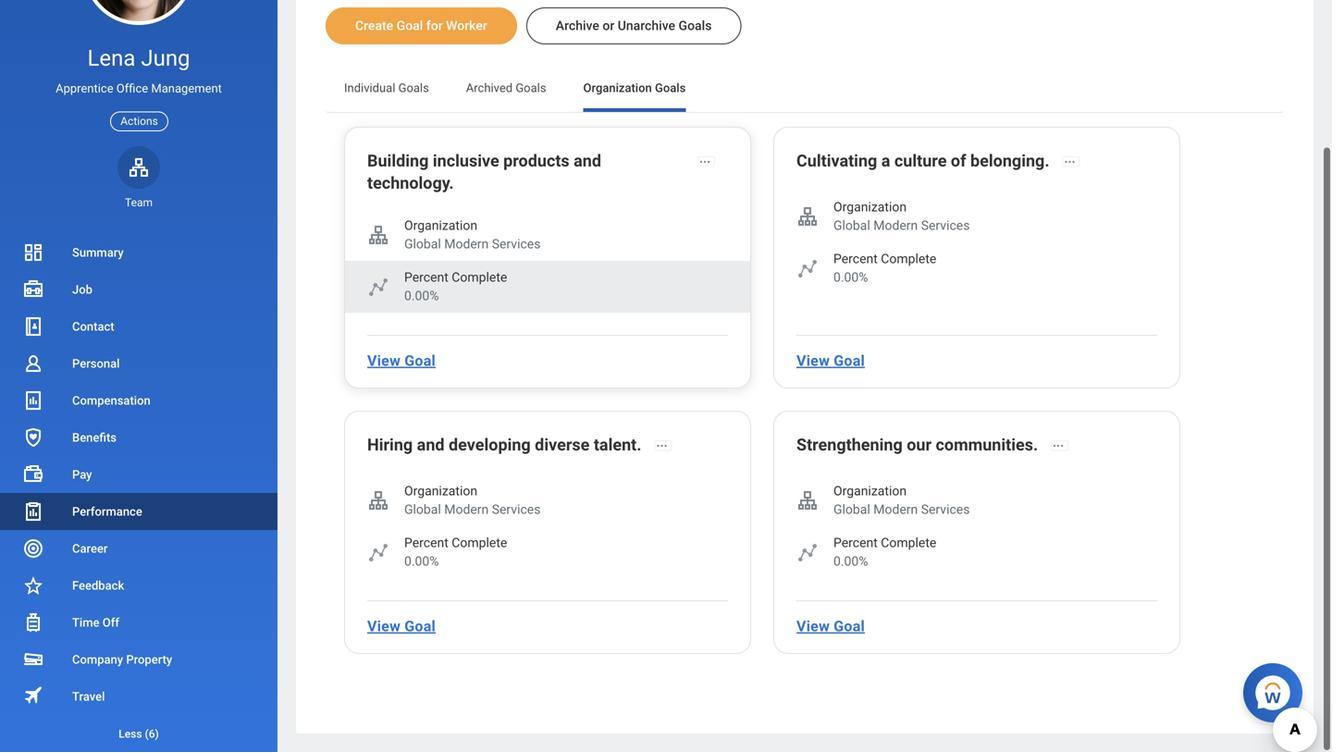Task type: locate. For each thing, give the bounding box(es) containing it.
tab list
[[326, 68, 1284, 112]]

organization down technology. in the left of the page
[[404, 218, 478, 233]]

team link
[[118, 146, 160, 210]]

0 horizontal spatial and
[[417, 435, 445, 455]]

management
[[151, 82, 222, 95]]

services for products
[[492, 236, 541, 252]]

career
[[72, 542, 108, 556]]

services down building inclusive products and technology. element
[[492, 236, 541, 252]]

percent
[[834, 251, 878, 267], [404, 270, 449, 285], [404, 535, 449, 551], [834, 535, 878, 551]]

org chart image down technology. in the left of the page
[[367, 224, 390, 246]]

goal for technology.
[[405, 352, 436, 370]]

archive or unarchive goals button
[[526, 7, 742, 44]]

list containing summary
[[0, 234, 278, 752]]

global modern services element down strengthening our communities. element
[[834, 501, 970, 519]]

percent for cultivating
[[834, 251, 878, 267]]

percent for strengthening
[[834, 535, 878, 551]]

time off image
[[22, 612, 44, 634]]

org chart image
[[367, 224, 390, 246], [367, 490, 390, 512]]

our
[[907, 435, 932, 455]]

modern down strengthening our communities. element
[[874, 502, 918, 517]]

career image
[[22, 538, 44, 560]]

organization global modern services
[[834, 199, 970, 233], [404, 218, 541, 252], [404, 484, 541, 517], [834, 484, 970, 517]]

percent complete 0.00%
[[834, 251, 937, 285], [404, 270, 507, 304], [404, 535, 507, 569], [834, 535, 937, 569]]

view goal button for cultivating a culture of belonging.
[[789, 342, 873, 379]]

contact
[[72, 320, 114, 334]]

org chart image for strengthening our communities.
[[797, 490, 819, 512]]

off
[[102, 616, 119, 630]]

0 vertical spatial c line image
[[797, 257, 819, 279]]

technology.
[[367, 174, 454, 193]]

hiring and developing diverse talent. element
[[367, 434, 642, 460]]

personal link
[[0, 345, 278, 382]]

organization for of
[[834, 199, 907, 215]]

organization global modern services down building inclusive products and technology.
[[404, 218, 541, 252]]

apprentice
[[56, 82, 113, 95]]

view
[[367, 352, 401, 370], [797, 352, 830, 370], [367, 618, 401, 635], [797, 618, 830, 635]]

0.00% element for hiring
[[404, 552, 507, 571]]

goals down unarchive
[[655, 81, 686, 95]]

percent complete 0.00% for hiring
[[404, 535, 507, 569]]

organization down a at the top of the page
[[834, 199, 907, 215]]

strengthening our communities. element
[[797, 434, 1039, 460]]

goal inside "button"
[[397, 18, 423, 33]]

services down strengthening our communities. element
[[921, 502, 970, 517]]

communities.
[[936, 435, 1039, 455]]

summary link
[[0, 234, 278, 271]]

complete
[[881, 251, 937, 267], [452, 270, 507, 285], [452, 535, 507, 551], [881, 535, 937, 551]]

0.00% element for strengthening
[[834, 552, 937, 571]]

1 org chart image from the top
[[797, 205, 819, 228]]

1 vertical spatial org chart image
[[367, 490, 390, 512]]

goal for talent.
[[405, 618, 436, 635]]

feedback
[[72, 579, 124, 593]]

organization global modern services for inclusive
[[404, 218, 541, 252]]

individual goals
[[344, 81, 429, 95]]

related actions image for building inclusive products and technology.
[[699, 155, 712, 168]]

team lena jung element
[[118, 195, 160, 210]]

for
[[426, 18, 443, 33]]

organization for diverse
[[404, 484, 478, 499]]

inclusive
[[433, 151, 499, 171]]

0.00% element
[[834, 268, 937, 287], [404, 287, 507, 305], [404, 552, 507, 571], [834, 552, 937, 571]]

services
[[921, 218, 970, 233], [492, 236, 541, 252], [492, 502, 541, 517], [921, 502, 970, 517]]

global modern services element for and
[[404, 501, 541, 519]]

career link
[[0, 530, 278, 567]]

travel image
[[22, 684, 44, 707]]

0 vertical spatial and
[[574, 151, 602, 171]]

culture
[[895, 151, 947, 171]]

1 vertical spatial c line image
[[797, 541, 819, 564]]

organization down or
[[584, 81, 652, 95]]

lena
[[87, 45, 135, 71]]

apprentice office management
[[56, 82, 222, 95]]

1 vertical spatial and
[[417, 435, 445, 455]]

view goal
[[367, 352, 436, 370], [797, 352, 865, 370], [367, 618, 436, 635], [797, 618, 865, 635]]

and right products on the left top
[[574, 151, 602, 171]]

global down technology. in the left of the page
[[404, 236, 441, 252]]

global modern services element for inclusive
[[404, 235, 541, 254]]

building
[[367, 151, 429, 171]]

strengthening
[[797, 435, 903, 455]]

services down hiring and developing diverse talent. element on the left
[[492, 502, 541, 517]]

a
[[882, 151, 891, 171]]

0 vertical spatial org chart image
[[367, 224, 390, 246]]

0 vertical spatial org chart image
[[797, 205, 819, 228]]

org chart image down cultivating
[[797, 205, 819, 228]]

1 horizontal spatial and
[[574, 151, 602, 171]]

compensation link
[[0, 382, 278, 419]]

global for cultivating
[[834, 218, 871, 233]]

0 horizontal spatial c line image
[[367, 276, 390, 298]]

related actions image for cultivating a culture of belonging.
[[1064, 155, 1077, 168]]

individual
[[344, 81, 396, 95]]

goal
[[397, 18, 423, 33], [405, 352, 436, 370], [834, 352, 865, 370], [405, 618, 436, 635], [834, 618, 865, 635]]

org chart image
[[797, 205, 819, 228], [797, 490, 819, 512]]

1 vertical spatial org chart image
[[797, 490, 819, 512]]

goals right archived
[[516, 81, 546, 95]]

goal for belonging.
[[834, 352, 865, 370]]

pay image
[[22, 464, 44, 486]]

(6)
[[145, 728, 159, 741]]

modern down building inclusive products and technology.
[[444, 236, 489, 252]]

view goal for strengthening our communities.
[[797, 618, 865, 635]]

organization
[[584, 81, 652, 95], [834, 199, 907, 215], [404, 218, 478, 233], [404, 484, 478, 499], [834, 484, 907, 499]]

modern
[[874, 218, 918, 233], [444, 236, 489, 252], [444, 502, 489, 517], [874, 502, 918, 517]]

c line image
[[797, 257, 819, 279], [367, 541, 390, 564]]

benefits image
[[22, 427, 44, 449]]

2 org chart image from the top
[[797, 490, 819, 512]]

global down cultivating
[[834, 218, 871, 233]]

org chart image down hiring
[[367, 490, 390, 512]]

benefits
[[72, 431, 117, 445]]

organization goals
[[584, 81, 686, 95]]

related actions image
[[656, 439, 669, 452]]

0 vertical spatial c line image
[[367, 276, 390, 298]]

cultivating
[[797, 151, 878, 171]]

goals right unarchive
[[679, 18, 712, 33]]

global modern services element down building inclusive products and technology.
[[404, 235, 541, 254]]

1 horizontal spatial c line image
[[797, 541, 819, 564]]

products
[[504, 151, 570, 171]]

and right hiring
[[417, 435, 445, 455]]

worker
[[446, 18, 487, 33]]

personal
[[72, 357, 120, 371]]

global down hiring
[[404, 502, 441, 517]]

view goal for cultivating a culture of belonging.
[[797, 352, 865, 370]]

modern for a
[[874, 218, 918, 233]]

1 org chart image from the top
[[367, 224, 390, 246]]

create
[[355, 18, 393, 33]]

organization global modern services down strengthening our communities. element
[[834, 484, 970, 517]]

related actions image for strengthening our communities.
[[1052, 439, 1065, 452]]

list
[[0, 234, 278, 752]]

less (6)
[[119, 728, 159, 741]]

global modern services element for a
[[834, 217, 970, 235]]

view goal for hiring and developing diverse talent.
[[367, 618, 436, 635]]

global modern services element down cultivating a culture of belonging. element
[[834, 217, 970, 235]]

related actions image
[[699, 155, 712, 168], [1064, 155, 1077, 168], [1052, 439, 1065, 452]]

org chart image down "strengthening"
[[797, 490, 819, 512]]

global
[[834, 218, 871, 233], [404, 236, 441, 252], [404, 502, 441, 517], [834, 502, 871, 517]]

goals
[[679, 18, 712, 33], [398, 81, 429, 95], [516, 81, 546, 95], [655, 81, 686, 95]]

and
[[574, 151, 602, 171], [417, 435, 445, 455]]

org chart image for building inclusive products and technology.
[[367, 224, 390, 246]]

organization down developing at the left of the page
[[404, 484, 478, 499]]

0 horizontal spatial c line image
[[367, 541, 390, 564]]

org chart image for cultivating a culture of belonging.
[[797, 205, 819, 228]]

actions
[[120, 115, 158, 128]]

global modern services element
[[834, 217, 970, 235], [404, 235, 541, 254], [404, 501, 541, 519], [834, 501, 970, 519]]

summary
[[72, 246, 124, 260]]

c line image
[[367, 276, 390, 298], [797, 541, 819, 564]]

services down of
[[921, 218, 970, 233]]

percent complete 0.00% for strengthening
[[834, 535, 937, 569]]

goals right individual
[[398, 81, 429, 95]]

0.00% for hiring
[[404, 554, 439, 569]]

performance
[[72, 505, 142, 519]]

1 horizontal spatial c line image
[[797, 257, 819, 279]]

time off link
[[0, 604, 278, 641]]

global modern services element down developing at the left of the page
[[404, 501, 541, 519]]

2 org chart image from the top
[[367, 490, 390, 512]]

less (6) button
[[0, 723, 278, 745]]

0.00%
[[834, 270, 869, 285], [404, 288, 439, 304], [404, 554, 439, 569], [834, 554, 869, 569]]

view goal button for strengthening our communities.
[[789, 608, 873, 645]]

global down "strengthening"
[[834, 502, 871, 517]]

time off
[[72, 616, 119, 630]]

modern down a at the top of the page
[[874, 218, 918, 233]]

modern down developing at the left of the page
[[444, 502, 489, 517]]

organization global modern services down a at the top of the page
[[834, 199, 970, 233]]

organization global modern services down developing at the left of the page
[[404, 484, 541, 517]]

archived
[[466, 81, 513, 95]]

feedback link
[[0, 567, 278, 604]]

1 vertical spatial c line image
[[367, 541, 390, 564]]

cultivating a culture of belonging.
[[797, 151, 1050, 171]]

and inside building inclusive products and technology.
[[574, 151, 602, 171]]

organization global modern services for our
[[834, 484, 970, 517]]

view goal button
[[360, 342, 443, 379], [789, 342, 873, 379], [360, 608, 443, 645], [789, 608, 873, 645]]



Task type: vqa. For each thing, say whether or not it's contained in the screenshot.
Life associated with (Medical
no



Task type: describe. For each thing, give the bounding box(es) containing it.
global for hiring
[[404, 502, 441, 517]]

archive
[[556, 18, 600, 33]]

lena jung
[[87, 45, 190, 71]]

feedback image
[[22, 575, 44, 597]]

modern for inclusive
[[444, 236, 489, 252]]

diverse
[[535, 435, 590, 455]]

company property
[[72, 653, 172, 667]]

job image
[[22, 279, 44, 301]]

percent complete 0.00% for cultivating
[[834, 251, 937, 285]]

company property image
[[22, 649, 44, 671]]

office
[[116, 82, 148, 95]]

pay link
[[0, 456, 278, 493]]

summary image
[[22, 242, 44, 264]]

building inclusive products and technology.
[[367, 151, 602, 193]]

0.00% element for cultivating
[[834, 268, 937, 287]]

create goal for worker
[[355, 18, 487, 33]]

actions button
[[110, 112, 168, 131]]

personal image
[[22, 353, 44, 375]]

talent.
[[594, 435, 642, 455]]

c line image for hiring
[[367, 541, 390, 564]]

global for strengthening
[[834, 502, 871, 517]]

or
[[603, 18, 615, 33]]

job link
[[0, 271, 278, 308]]

goals inside the archive or unarchive goals button
[[679, 18, 712, 33]]

jung
[[141, 45, 190, 71]]

team
[[125, 196, 153, 209]]

travel link
[[0, 678, 278, 715]]

less
[[119, 728, 142, 741]]

compensation image
[[22, 390, 44, 412]]

modern for and
[[444, 502, 489, 517]]

view team image
[[128, 156, 150, 178]]

developing
[[449, 435, 531, 455]]

strengthening our communities.
[[797, 435, 1039, 455]]

view for cultivating a culture of belonging.
[[797, 352, 830, 370]]

organization down "strengthening"
[[834, 484, 907, 499]]

services for developing
[[492, 502, 541, 517]]

complete for strengthening
[[881, 535, 937, 551]]

0.00% for strengthening
[[834, 554, 869, 569]]

0.00% for cultivating
[[834, 270, 869, 285]]

global modern services element for our
[[834, 501, 970, 519]]

organization global modern services for and
[[404, 484, 541, 517]]

property
[[126, 653, 172, 667]]

hiring
[[367, 435, 413, 455]]

complete for cultivating
[[881, 251, 937, 267]]

of
[[951, 151, 967, 171]]

navigation pane region
[[0, 0, 278, 752]]

org chart image for hiring and developing diverse talent.
[[367, 490, 390, 512]]

tab list containing individual goals
[[326, 68, 1284, 112]]

archived goals
[[466, 81, 546, 95]]

view goal button for hiring and developing diverse talent.
[[360, 608, 443, 645]]

global for building
[[404, 236, 441, 252]]

hiring and developing diverse talent.
[[367, 435, 642, 455]]

services for culture
[[921, 218, 970, 233]]

services for communities.
[[921, 502, 970, 517]]

job
[[72, 283, 92, 297]]

goals for individual goals
[[398, 81, 429, 95]]

contact image
[[22, 316, 44, 338]]

company
[[72, 653, 123, 667]]

goals for organization goals
[[655, 81, 686, 95]]

cultivating a culture of belonging. element
[[797, 150, 1050, 176]]

contact link
[[0, 308, 278, 345]]

travel
[[72, 690, 105, 704]]

view for strengthening our communities.
[[797, 618, 830, 635]]

archive or unarchive goals
[[556, 18, 712, 33]]

organization global modern services for a
[[834, 199, 970, 233]]

goals for archived goals
[[516, 81, 546, 95]]

benefits link
[[0, 419, 278, 456]]

performance link
[[0, 493, 278, 530]]

building inclusive products and technology. element
[[367, 150, 685, 198]]

compensation
[[72, 394, 151, 408]]

create goal for worker button
[[326, 7, 517, 44]]

modern for our
[[874, 502, 918, 517]]

less (6) button
[[0, 715, 278, 752]]

unarchive
[[618, 18, 676, 33]]

view goal button for building inclusive products and technology.
[[360, 342, 443, 379]]

c line image for cultivating
[[797, 257, 819, 279]]

performance image
[[22, 501, 44, 523]]

complete for hiring
[[452, 535, 507, 551]]

organization for and
[[404, 218, 478, 233]]

view for building inclusive products and technology.
[[367, 352, 401, 370]]

belonging.
[[971, 151, 1050, 171]]

view for hiring and developing diverse talent.
[[367, 618, 401, 635]]

company property link
[[0, 641, 278, 678]]

view goal for building inclusive products and technology.
[[367, 352, 436, 370]]

percent for hiring
[[404, 535, 449, 551]]

pay
[[72, 468, 92, 482]]

time
[[72, 616, 99, 630]]



